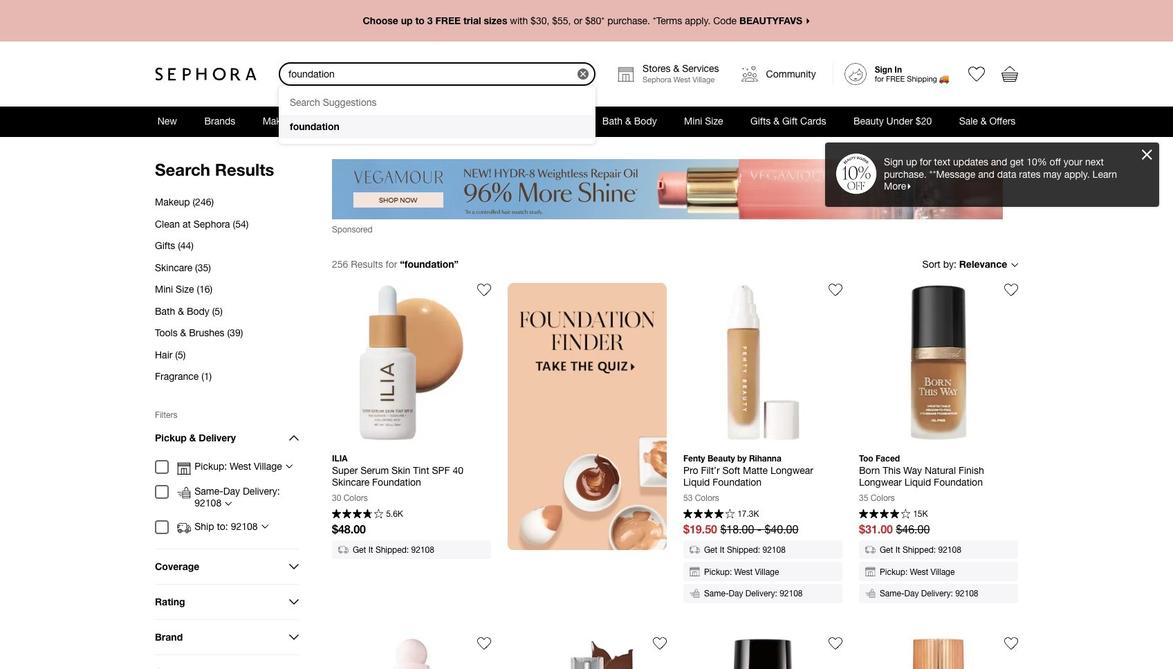 Task type: describe. For each thing, give the bounding box(es) containing it.
go to basket image
[[1002, 66, 1019, 82]]

3.5 stars element
[[332, 509, 383, 520]]

rare beauty by selena gomez - liquid touch weightless foundation image
[[332, 636, 491, 669]]

image de bannière avec contenu sponsorisé image
[[332, 159, 1004, 220]]

5.6k reviews element
[[386, 510, 403, 518]]

17.3k reviews element
[[738, 510, 760, 518]]

sign in to love rare beauty by selena gomez - liquid touch weightless foundation image
[[478, 636, 491, 650]]

sign in to love armani beauty - luminous silk perfect glow flawless oil-free foundation image
[[829, 636, 843, 650]]

haus labs by lady gaga - triclone skin tech medium coverage foundation with fermented arnica image
[[508, 636, 667, 669]]

4 stars element for 17.3k reviews 'element'
[[684, 509, 735, 520]]

close message image
[[1143, 150, 1153, 160]]

sign in to love haus labs by lady gaga - triclone skin tech medium coverage foundation with fermented arnica image
[[653, 636, 667, 650]]

sign in to love too faced - born this way natural finish longwear liquid foundation image
[[1005, 283, 1019, 297]]

charlotte tilbury - airbrush flawless longwear foundation image
[[860, 636, 1019, 669]]

sign in to love fenty beauty by rihanna - pro filt'r soft matte longwear liquid foundation image
[[829, 283, 843, 297]]

Search search field
[[280, 64, 578, 84]]



Task type: locate. For each thing, give the bounding box(es) containing it.
clear search input text image
[[581, 71, 586, 77]]

sephora homepage image
[[155, 67, 257, 81]]

armani beauty - luminous silk perfect glow flawless oil-free foundation image
[[684, 636, 843, 669]]

None search field
[[279, 62, 596, 144]]

foundation finder | take the quiz > image
[[508, 283, 667, 550]]

fenty beauty by rihanna - pro filt'r soft matte longwear liquid foundation image
[[684, 283, 843, 442]]

list box
[[279, 86, 596, 144]]

too faced - born this way natural finish longwear liquid foundation image
[[860, 283, 1019, 442]]

15k reviews element
[[914, 510, 929, 518]]

2 4 stars element from the left
[[860, 509, 911, 520]]

0 horizontal spatial 4 stars element
[[684, 509, 735, 520]]

4 stars element
[[684, 509, 735, 520], [860, 509, 911, 520]]

sign in to love charlotte tilbury - airbrush flawless longwear foundation image
[[1005, 636, 1019, 650]]

ilia - super serum skin tint spf 40 skincare foundation image
[[332, 283, 491, 442]]

1 horizontal spatial 4 stars element
[[860, 509, 911, 520]]

None field
[[279, 62, 596, 86]]

4 stars element left 15k reviews element
[[860, 509, 911, 520]]

1 4 stars element from the left
[[684, 509, 735, 520]]

4 stars element left 17.3k reviews 'element'
[[684, 509, 735, 520]]

4 stars element for 15k reviews element
[[860, 509, 911, 520]]

sign in to love ilia - super serum skin tint spf 40 skincare foundation image
[[478, 283, 491, 297]]

section
[[0, 0, 1174, 669]]



Task type: vqa. For each thing, say whether or not it's contained in the screenshot.
$28.00
no



